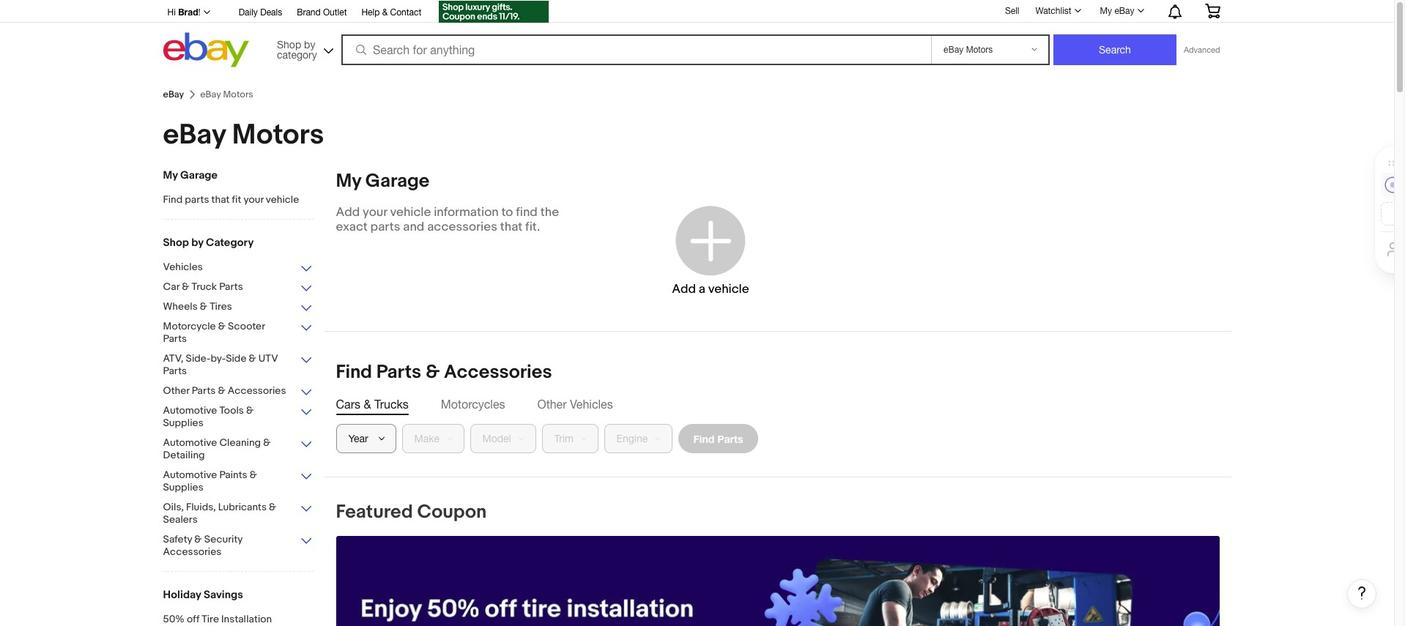 Task type: locate. For each thing, give the bounding box(es) containing it.
add left "and"
[[336, 205, 360, 220]]

shop inside shop by category
[[277, 38, 301, 50]]

find for find parts that fit your vehicle
[[163, 193, 183, 206]]

automotive left 'cleaning'
[[163, 437, 217, 449]]

tab list inside main content
[[336, 396, 1219, 412]]

1 horizontal spatial vehicle
[[390, 205, 431, 220]]

brand outlet
[[297, 7, 347, 18]]

contact
[[390, 7, 421, 18]]

tab list
[[336, 396, 1219, 412]]

0 vertical spatial supplies
[[163, 417, 204, 429]]

1 vertical spatial other
[[537, 398, 567, 411]]

50%
[[163, 613, 185, 626]]

your shopping cart image
[[1204, 4, 1221, 18]]

motorcycles
[[441, 398, 505, 411]]

0 vertical spatial shop
[[277, 38, 301, 50]]

0 vertical spatial automotive
[[163, 404, 217, 417]]

2 horizontal spatial accessories
[[444, 361, 552, 384]]

1 horizontal spatial parts
[[370, 220, 400, 234]]

parts inside find parts button
[[717, 433, 743, 445]]

1 vertical spatial shop
[[163, 236, 189, 250]]

sealers
[[163, 514, 198, 526]]

by inside shop by category
[[304, 38, 315, 50]]

your
[[244, 193, 264, 206], [363, 205, 387, 220]]

side-
[[186, 352, 211, 365]]

my garage up exact
[[336, 170, 430, 193]]

automotive
[[163, 404, 217, 417], [163, 437, 217, 449], [163, 469, 217, 481]]

fit.
[[525, 220, 540, 234]]

& inside help & contact link
[[382, 7, 388, 18]]

vehicle
[[266, 193, 299, 206], [390, 205, 431, 220], [708, 282, 749, 296]]

1 horizontal spatial add
[[672, 282, 696, 296]]

0 vertical spatial vehicles
[[163, 261, 203, 273]]

1 horizontal spatial shop
[[277, 38, 301, 50]]

0 horizontal spatial garage
[[180, 169, 218, 182]]

vehicle right a
[[708, 282, 749, 296]]

the
[[540, 205, 559, 220]]

accessories down atv, side-by-side & utv parts dropdown button
[[228, 385, 286, 397]]

supplies up oils,
[[163, 481, 204, 494]]

0 vertical spatial by
[[304, 38, 315, 50]]

automotive paints & supplies button
[[163, 469, 313, 495]]

add inside add a vehicle button
[[672, 282, 696, 296]]

by-
[[211, 352, 226, 365]]

1 horizontal spatial my
[[336, 170, 361, 193]]

vehicle inside 'add your vehicle information to find the exact parts and accessories that fit.'
[[390, 205, 431, 220]]

Search for anything text field
[[344, 36, 928, 64]]

accessories
[[444, 361, 552, 384], [228, 385, 286, 397], [163, 546, 222, 558]]

vehicles button
[[163, 261, 313, 275]]

ebay for ebay
[[163, 89, 184, 100]]

1 vertical spatial vehicles
[[570, 398, 613, 411]]

get the coupon image
[[439, 1, 549, 23]]

parts
[[219, 281, 243, 293], [163, 333, 187, 345], [376, 361, 421, 384], [163, 365, 187, 377], [192, 385, 216, 397], [717, 433, 743, 445]]

1 vertical spatial parts
[[370, 220, 400, 234]]

help & contact
[[362, 7, 421, 18]]

0 horizontal spatial by
[[191, 236, 203, 250]]

2 vertical spatial accessories
[[163, 546, 222, 558]]

add a vehicle image
[[672, 202, 749, 279]]

wheels & tires button
[[163, 300, 313, 314]]

find inside find parts button
[[693, 433, 715, 445]]

0 vertical spatial add
[[336, 205, 360, 220]]

!
[[198, 7, 200, 18]]

garage up "and"
[[365, 170, 430, 193]]

tires
[[210, 300, 232, 313]]

your right the fit
[[244, 193, 264, 206]]

that inside 'add your vehicle information to find the exact parts and accessories that fit.'
[[500, 220, 523, 234]]

vehicle left information
[[390, 205, 431, 220]]

tire
[[202, 613, 219, 626]]

my up exact
[[336, 170, 361, 193]]

ebay inside account navigation
[[1115, 6, 1135, 16]]

supplies up detailing
[[163, 417, 204, 429]]

that
[[211, 193, 230, 206], [500, 220, 523, 234]]

add for add a vehicle
[[672, 282, 696, 296]]

1 horizontal spatial my garage
[[336, 170, 430, 193]]

1 vertical spatial supplies
[[163, 481, 204, 494]]

0 horizontal spatial my garage
[[163, 169, 218, 182]]

scooter
[[228, 320, 265, 333]]

shop
[[277, 38, 301, 50], [163, 236, 189, 250]]

shop up car
[[163, 236, 189, 250]]

vehicles
[[163, 261, 203, 273], [570, 398, 613, 411]]

2 vertical spatial automotive
[[163, 469, 217, 481]]

that left 'fit.'
[[500, 220, 523, 234]]

0 horizontal spatial other
[[163, 385, 189, 397]]

watchlist link
[[1028, 2, 1088, 20]]

add a vehicle button
[[620, 185, 801, 317]]

parts left "and"
[[370, 220, 400, 234]]

1 horizontal spatial garage
[[365, 170, 430, 193]]

1 horizontal spatial other
[[537, 398, 567, 411]]

automotive down detailing
[[163, 469, 217, 481]]

ebay link
[[163, 89, 184, 100]]

0 horizontal spatial vehicles
[[163, 261, 203, 273]]

your inside 'add your vehicle information to find the exact parts and accessories that fit.'
[[363, 205, 387, 220]]

lubricants
[[218, 501, 267, 514]]

2 horizontal spatial my
[[1100, 6, 1112, 16]]

account navigation
[[159, 0, 1231, 25]]

2 automotive from the top
[[163, 437, 217, 449]]

0 vertical spatial ebay
[[1115, 6, 1135, 16]]

automotive left tools
[[163, 404, 217, 417]]

a
[[699, 282, 705, 296]]

by down brand
[[304, 38, 315, 50]]

daily deals link
[[239, 5, 282, 21]]

2 vertical spatial ebay
[[163, 118, 226, 152]]

accessories up motorcycles
[[444, 361, 552, 384]]

1 horizontal spatial vehicles
[[570, 398, 613, 411]]

shop for shop by category
[[163, 236, 189, 250]]

and
[[403, 220, 424, 234]]

other
[[163, 385, 189, 397], [537, 398, 567, 411]]

category
[[277, 49, 317, 60]]

0 vertical spatial other
[[163, 385, 189, 397]]

featured coupon
[[336, 501, 487, 524]]

add inside 'add your vehicle information to find the exact parts and accessories that fit.'
[[336, 205, 360, 220]]

cars
[[336, 398, 360, 411]]

1 vertical spatial ebay
[[163, 89, 184, 100]]

add for add your vehicle information to find the exact parts and accessories that fit.
[[336, 205, 360, 220]]

0 horizontal spatial my
[[163, 169, 178, 182]]

other vehicles
[[537, 398, 613, 411]]

by
[[304, 38, 315, 50], [191, 236, 203, 250]]

motors
[[232, 118, 324, 152]]

my right watchlist link
[[1100, 6, 1112, 16]]

0 horizontal spatial that
[[211, 193, 230, 206]]

2 horizontal spatial find
[[693, 433, 715, 445]]

your left "and"
[[363, 205, 387, 220]]

1 horizontal spatial by
[[304, 38, 315, 50]]

vehicle right the fit
[[266, 193, 299, 206]]

my garage up find parts that fit your vehicle on the top left of the page
[[163, 169, 218, 182]]

car & truck parts button
[[163, 281, 313, 295]]

find for find parts
[[693, 433, 715, 445]]

find parts
[[693, 433, 743, 445]]

other inside tab list
[[537, 398, 567, 411]]

main content
[[324, 170, 1377, 626]]

add left a
[[672, 282, 696, 296]]

car
[[163, 281, 180, 293]]

brand
[[297, 7, 321, 18]]

0 horizontal spatial add
[[336, 205, 360, 220]]

garage up find parts that fit your vehicle on the top left of the page
[[180, 169, 218, 182]]

50% off tire installation
[[163, 613, 272, 626]]

0 vertical spatial find
[[163, 193, 183, 206]]

advanced link
[[1177, 35, 1228, 64]]

1 vertical spatial automotive
[[163, 437, 217, 449]]

0 vertical spatial accessories
[[444, 361, 552, 384]]

my garage
[[163, 169, 218, 182], [336, 170, 430, 193]]

ebay
[[1115, 6, 1135, 16], [163, 89, 184, 100], [163, 118, 226, 152]]

exact
[[336, 220, 368, 234]]

1 horizontal spatial accessories
[[228, 385, 286, 397]]

that left the fit
[[211, 193, 230, 206]]

vehicle inside button
[[708, 282, 749, 296]]

hi brad !
[[167, 7, 200, 18]]

my up find parts that fit your vehicle on the top left of the page
[[163, 169, 178, 182]]

watchlist
[[1036, 6, 1072, 16]]

tab list containing cars & trucks
[[336, 396, 1219, 412]]

coupon
[[417, 501, 487, 524]]

0 horizontal spatial vehicle
[[266, 193, 299, 206]]

1 supplies from the top
[[163, 417, 204, 429]]

1 horizontal spatial find
[[336, 361, 372, 384]]

by for category
[[304, 38, 315, 50]]

2 horizontal spatial vehicle
[[708, 282, 749, 296]]

0 horizontal spatial parts
[[185, 193, 209, 206]]

brand outlet link
[[297, 5, 347, 21]]

find parts that fit your vehicle
[[163, 193, 299, 206]]

vehicles inside vehicles car & truck parts wheels & tires motorcycle & scooter parts atv, side-by-side & utv parts other parts & accessories automotive tools & supplies automotive cleaning & detailing automotive paints & supplies oils, fluids, lubricants & sealers safety & security accessories
[[163, 261, 203, 273]]

1 vertical spatial by
[[191, 236, 203, 250]]

truck
[[192, 281, 217, 293]]

None submit
[[1054, 34, 1177, 65]]

accessories down sealers
[[163, 546, 222, 558]]

1 horizontal spatial your
[[363, 205, 387, 220]]

2 vertical spatial find
[[693, 433, 715, 445]]

1 vertical spatial find
[[336, 361, 372, 384]]

1 horizontal spatial that
[[500, 220, 523, 234]]

my garage inside main content
[[336, 170, 430, 193]]

find
[[163, 193, 183, 206], [336, 361, 372, 384], [693, 433, 715, 445]]

1 vertical spatial that
[[500, 220, 523, 234]]

find for find parts & accessories
[[336, 361, 372, 384]]

0 horizontal spatial find
[[163, 193, 183, 206]]

None text field
[[336, 536, 1219, 626]]

by left category
[[191, 236, 203, 250]]

0 horizontal spatial shop
[[163, 236, 189, 250]]

supplies
[[163, 417, 204, 429], [163, 481, 204, 494]]

parts left the fit
[[185, 193, 209, 206]]

1 vertical spatial add
[[672, 282, 696, 296]]

3 automotive from the top
[[163, 469, 217, 481]]

0 vertical spatial that
[[211, 193, 230, 206]]

shop down deals
[[277, 38, 301, 50]]

find inside find parts that fit your vehicle link
[[163, 193, 183, 206]]

find
[[516, 205, 538, 220]]



Task type: describe. For each thing, give the bounding box(es) containing it.
shop by category
[[277, 38, 317, 60]]

security
[[204, 533, 243, 546]]

oils,
[[163, 501, 184, 514]]

deals
[[260, 7, 282, 18]]

help, opens dialogs image
[[1355, 586, 1369, 601]]

motorcycle & scooter parts button
[[163, 320, 313, 347]]

daily
[[239, 7, 258, 18]]

garage inside main content
[[365, 170, 430, 193]]

automotive cleaning & detailing button
[[163, 437, 313, 463]]

safety & security accessories button
[[163, 533, 313, 560]]

vehicles car & truck parts wheels & tires motorcycle & scooter parts atv, side-by-side & utv parts other parts & accessories automotive tools & supplies automotive cleaning & detailing automotive paints & supplies oils, fluids, lubricants & sealers safety & security accessories
[[163, 261, 286, 558]]

fluids,
[[186, 501, 216, 514]]

& inside tab list
[[364, 398, 371, 411]]

installation
[[221, 613, 272, 626]]

0 horizontal spatial accessories
[[163, 546, 222, 558]]

my inside main content
[[336, 170, 361, 193]]

other inside vehicles car & truck parts wheels & tires motorcycle & scooter parts atv, side-by-side & utv parts other parts & accessories automotive tools & supplies automotive cleaning & detailing automotive paints & supplies oils, fluids, lubricants & sealers safety & security accessories
[[163, 385, 189, 397]]

add a vehicle
[[672, 282, 749, 296]]

shop by category
[[163, 236, 254, 250]]

my ebay
[[1100, 6, 1135, 16]]

add your vehicle information to find the exact parts and accessories that fit.
[[336, 205, 559, 234]]

50% off tire installation link
[[163, 613, 313, 626]]

2 supplies from the top
[[163, 481, 204, 494]]

vehicle for add a vehicle
[[708, 282, 749, 296]]

atv,
[[163, 352, 184, 365]]

safety
[[163, 533, 192, 546]]

none text field inside main content
[[336, 536, 1219, 626]]

my inside account navigation
[[1100, 6, 1112, 16]]

0 horizontal spatial your
[[244, 193, 264, 206]]

shop for shop by category
[[277, 38, 301, 50]]

sell
[[1005, 6, 1019, 16]]

accessories inside main content
[[444, 361, 552, 384]]

daily deals
[[239, 7, 282, 18]]

enjoy 50% off tire installation image
[[336, 536, 1219, 626]]

advanced
[[1184, 45, 1220, 54]]

detailing
[[163, 449, 205, 462]]

accessories
[[427, 220, 497, 234]]

none submit inside the shop by category banner
[[1054, 34, 1177, 65]]

cars & trucks
[[336, 398, 409, 411]]

help
[[362, 7, 380, 18]]

cleaning
[[219, 437, 261, 449]]

featured
[[336, 501, 413, 524]]

shop by category button
[[270, 33, 336, 64]]

find parts button
[[678, 424, 759, 454]]

find parts that fit your vehicle link
[[163, 193, 313, 207]]

brad
[[178, 7, 198, 18]]

side
[[226, 352, 246, 365]]

ebay for ebay motors
[[163, 118, 226, 152]]

1 vertical spatial accessories
[[228, 385, 286, 397]]

off
[[187, 613, 199, 626]]

savings
[[204, 588, 243, 602]]

trucks
[[374, 398, 409, 411]]

category
[[206, 236, 254, 250]]

by for category
[[191, 236, 203, 250]]

holiday
[[163, 588, 201, 602]]

atv, side-by-side & utv parts button
[[163, 352, 313, 379]]

my ebay link
[[1092, 2, 1151, 20]]

other parts & accessories button
[[163, 385, 313, 399]]

motorcycle
[[163, 320, 216, 333]]

help & contact link
[[362, 5, 421, 21]]

vehicle for add your vehicle information to find the exact parts and accessories that fit.
[[390, 205, 431, 220]]

ebay motors
[[163, 118, 324, 152]]

parts inside 'add your vehicle information to find the exact parts and accessories that fit.'
[[370, 220, 400, 234]]

oils, fluids, lubricants & sealers button
[[163, 501, 313, 528]]

1 automotive from the top
[[163, 404, 217, 417]]

holiday savings
[[163, 588, 243, 602]]

main content containing my garage
[[324, 170, 1377, 626]]

tools
[[219, 404, 244, 417]]

find parts & accessories
[[336, 361, 552, 384]]

utv
[[258, 352, 278, 365]]

outlet
[[323, 7, 347, 18]]

shop by category banner
[[159, 0, 1231, 71]]

0 vertical spatial parts
[[185, 193, 209, 206]]

automotive tools & supplies button
[[163, 404, 313, 431]]

vehicles inside tab list
[[570, 398, 613, 411]]

to
[[502, 205, 513, 220]]

hi
[[167, 7, 176, 18]]

sell link
[[999, 6, 1026, 16]]

fit
[[232, 193, 241, 206]]

information
[[434, 205, 499, 220]]

wheels
[[163, 300, 198, 313]]

paints
[[219, 469, 247, 481]]



Task type: vqa. For each thing, say whether or not it's contained in the screenshot.
Condition: New
no



